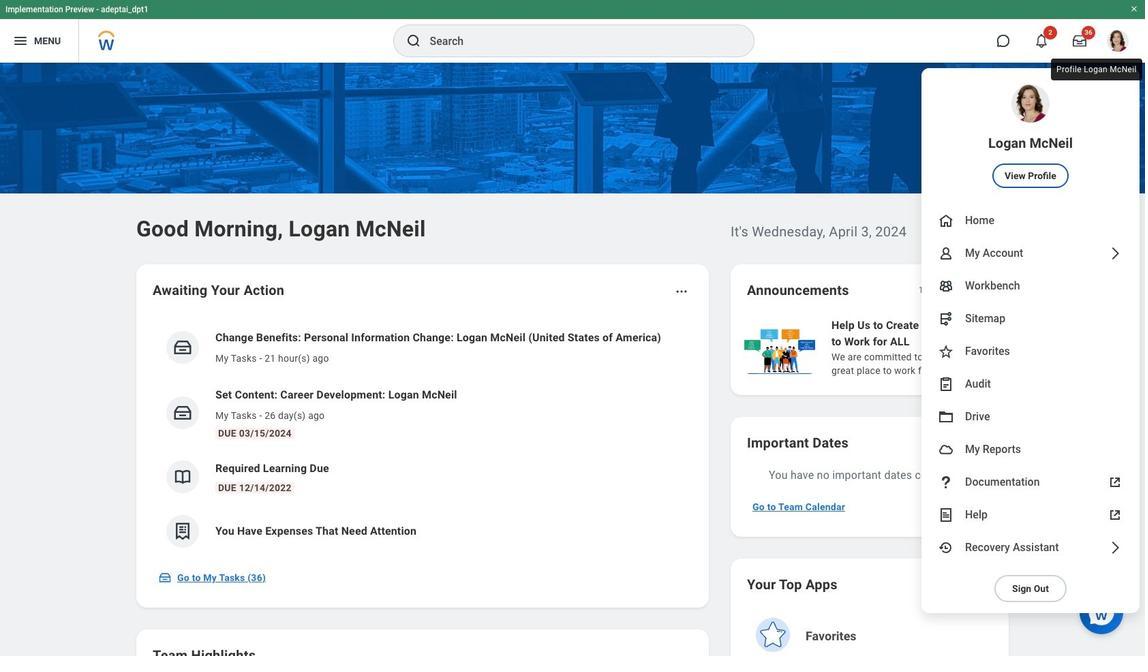 Task type: describe. For each thing, give the bounding box(es) containing it.
user image
[[938, 246, 955, 262]]

question image
[[938, 475, 955, 491]]

search image
[[405, 33, 422, 49]]

related actions image
[[675, 285, 689, 299]]

2 menu item from the top
[[922, 205, 1140, 237]]

dashboard expenses image
[[173, 522, 193, 542]]

12 menu item from the top
[[922, 532, 1140, 565]]

paste image
[[938, 376, 955, 393]]

home image
[[938, 213, 955, 229]]

inbox large image
[[1073, 34, 1087, 48]]

6 menu item from the top
[[922, 336, 1140, 368]]

inbox image
[[173, 403, 193, 424]]

5 menu item from the top
[[922, 303, 1140, 336]]

close environment banner image
[[1131, 5, 1139, 13]]

1 horizontal spatial list
[[742, 316, 1146, 379]]

chevron right small image
[[975, 284, 989, 297]]

0 horizontal spatial list
[[153, 319, 693, 559]]

ext link image
[[1108, 475, 1124, 491]]

notifications large image
[[1035, 34, 1049, 48]]

1 vertical spatial inbox image
[[158, 572, 172, 585]]



Task type: vqa. For each thing, say whether or not it's contained in the screenshot.
rightmost The Date
no



Task type: locate. For each thing, give the bounding box(es) containing it.
list
[[742, 316, 1146, 379], [153, 319, 693, 559]]

11 menu item from the top
[[922, 499, 1140, 532]]

endpoints image
[[938, 311, 955, 327]]

banner
[[0, 0, 1146, 614]]

8 menu item from the top
[[922, 401, 1140, 434]]

1 horizontal spatial inbox image
[[173, 338, 193, 358]]

1 menu item from the top
[[922, 68, 1140, 205]]

Search Workday  search field
[[430, 26, 726, 56]]

logan mcneil image
[[1108, 30, 1129, 52]]

contact card matrix manager image
[[938, 278, 955, 295]]

menu
[[922, 68, 1140, 614]]

9 menu item from the top
[[922, 434, 1140, 466]]

justify image
[[12, 33, 29, 49]]

0 horizontal spatial inbox image
[[158, 572, 172, 585]]

chevron right image
[[1108, 246, 1124, 262]]

0 vertical spatial inbox image
[[173, 338, 193, 358]]

10 menu item from the top
[[922, 466, 1140, 499]]

4 menu item from the top
[[922, 270, 1140, 303]]

7 menu item from the top
[[922, 368, 1140, 401]]

book open image
[[173, 467, 193, 488]]

folder open image
[[938, 409, 955, 426]]

document image
[[938, 507, 955, 524]]

status
[[919, 285, 941, 296]]

inbox image
[[173, 338, 193, 358], [158, 572, 172, 585]]

star image
[[938, 344, 955, 360]]

main content
[[0, 63, 1146, 657]]

tooltip
[[1049, 56, 1146, 83]]

3 menu item from the top
[[922, 237, 1140, 270]]

menu item
[[922, 68, 1140, 205], [922, 205, 1140, 237], [922, 237, 1140, 270], [922, 270, 1140, 303], [922, 303, 1140, 336], [922, 336, 1140, 368], [922, 368, 1140, 401], [922, 401, 1140, 434], [922, 434, 1140, 466], [922, 466, 1140, 499], [922, 499, 1140, 532], [922, 532, 1140, 565]]

ext link image
[[1108, 507, 1124, 524]]

avatar image
[[938, 442, 955, 458]]

chevron left small image
[[951, 284, 964, 297]]



